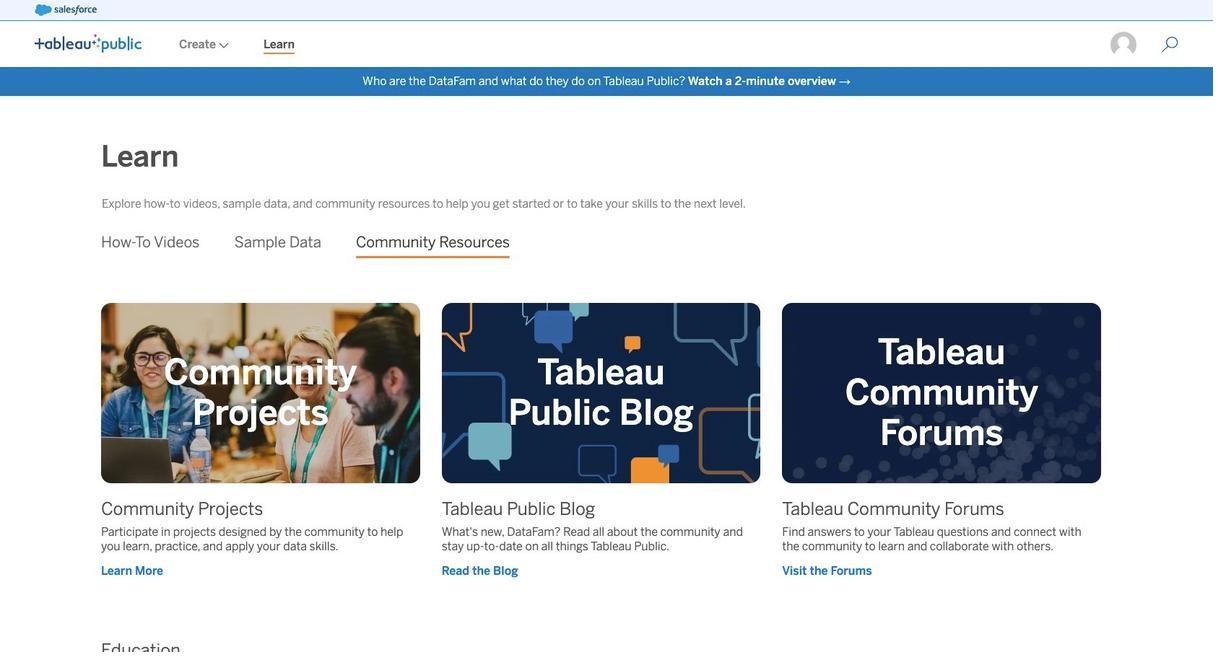 Task type: describe. For each thing, give the bounding box(es) containing it.
participate in projects designed by the community to help you learn, practice, and apply your data skills. image
[[101, 303, 443, 484]]

create image
[[216, 43, 229, 48]]

what's new, datafam? read all about the community and stay up-to-date on all things tableau public. image
[[442, 303, 784, 484]]



Task type: vqa. For each thing, say whether or not it's contained in the screenshot.
the Participate in projects designed by the community to help you learn, practice, and apply your data skills. image
yes



Task type: locate. For each thing, give the bounding box(es) containing it.
logo image
[[35, 34, 142, 53]]

salesforce logo image
[[35, 4, 97, 16]]

go to search image
[[1144, 36, 1196, 53]]

tara.schultz image
[[1109, 30, 1138, 59]]

find answers to your tableau questions and connect with the community to learn and collaborate with others. image
[[782, 303, 1124, 484]]



